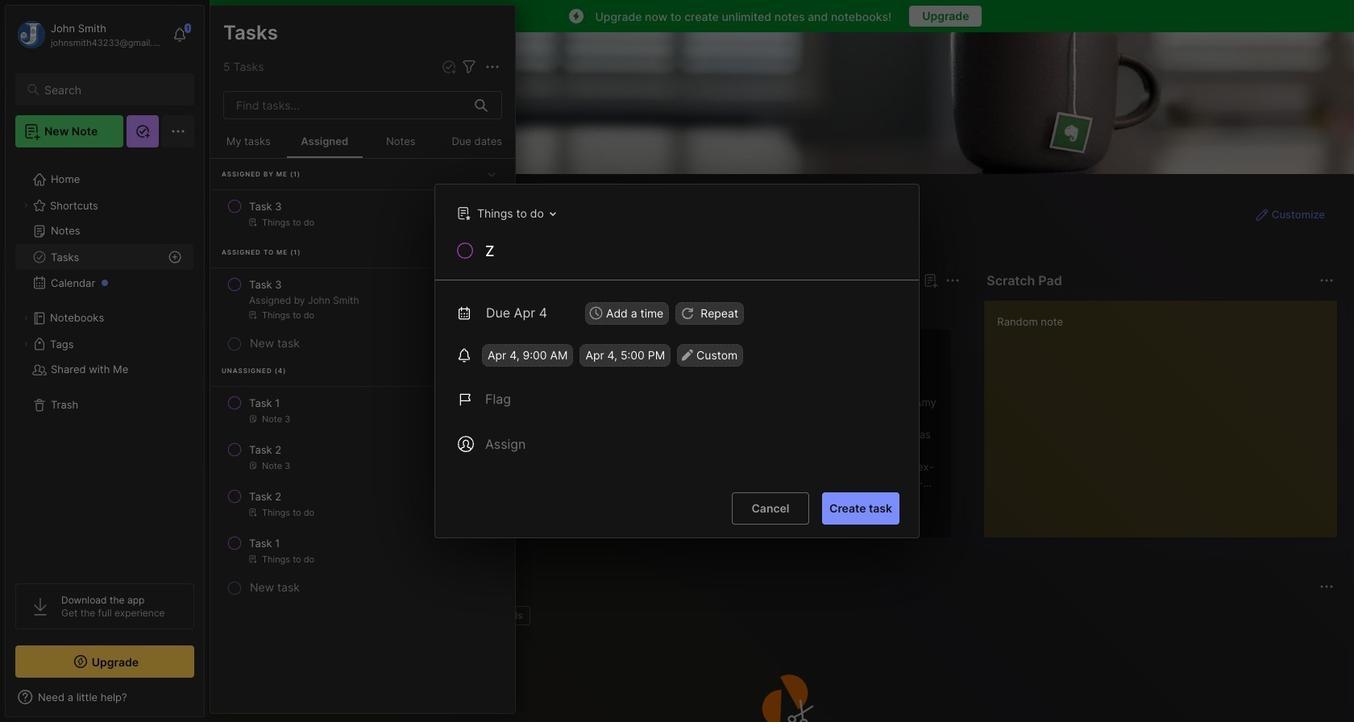 Task type: vqa. For each thing, say whether or not it's contained in the screenshot.
The Task 1 9 cell
yes



Task type: locate. For each thing, give the bounding box(es) containing it.
tree
[[6, 157, 204, 569]]

expand tags image
[[21, 340, 31, 349]]

tree inside main element
[[6, 157, 204, 569]]

4 row from the top
[[217, 436, 509, 479]]

None search field
[[44, 80, 180, 99]]

new task image
[[441, 59, 457, 75]]

tab
[[240, 300, 287, 319], [293, 300, 359, 319], [437, 607, 479, 626], [486, 607, 531, 626]]

1 tab list from the top
[[240, 300, 958, 319]]

tab list
[[240, 300, 958, 319], [240, 607, 1332, 626]]

task 3 1 cell
[[249, 198, 282, 215]]

Search text field
[[44, 82, 180, 98]]

task 3 3 cell
[[249, 277, 282, 293]]

2 tab list from the top
[[240, 607, 1332, 626]]

row group
[[211, 159, 515, 600], [236, 329, 1355, 548]]

1 vertical spatial tab list
[[240, 607, 1332, 626]]

task 1 9 cell
[[249, 536, 280, 552]]

2 row from the top
[[217, 270, 509, 328]]

0 vertical spatial tab list
[[240, 300, 958, 319]]

row
[[217, 192, 509, 236], [217, 270, 509, 328], [217, 389, 509, 432], [217, 436, 509, 479], [217, 482, 509, 526], [217, 529, 509, 573]]



Task type: describe. For each thing, give the bounding box(es) containing it.
1 row from the top
[[217, 192, 509, 236]]

expand notebooks image
[[21, 314, 31, 323]]

main element
[[0, 0, 210, 723]]

task 2 7 cell
[[249, 442, 282, 458]]

Start writing… text field
[[998, 301, 1337, 525]]

Enter task text field
[[484, 241, 900, 268]]

task 1 6 cell
[[249, 395, 280, 411]]

Find tasks… text field
[[227, 92, 465, 119]]

none search field inside main element
[[44, 80, 180, 99]]

task 2 8 cell
[[249, 489, 282, 505]]

3 row from the top
[[217, 389, 509, 432]]

6 row from the top
[[217, 529, 509, 573]]

5 row from the top
[[217, 482, 509, 526]]

Go to note or move task field
[[449, 202, 562, 225]]



